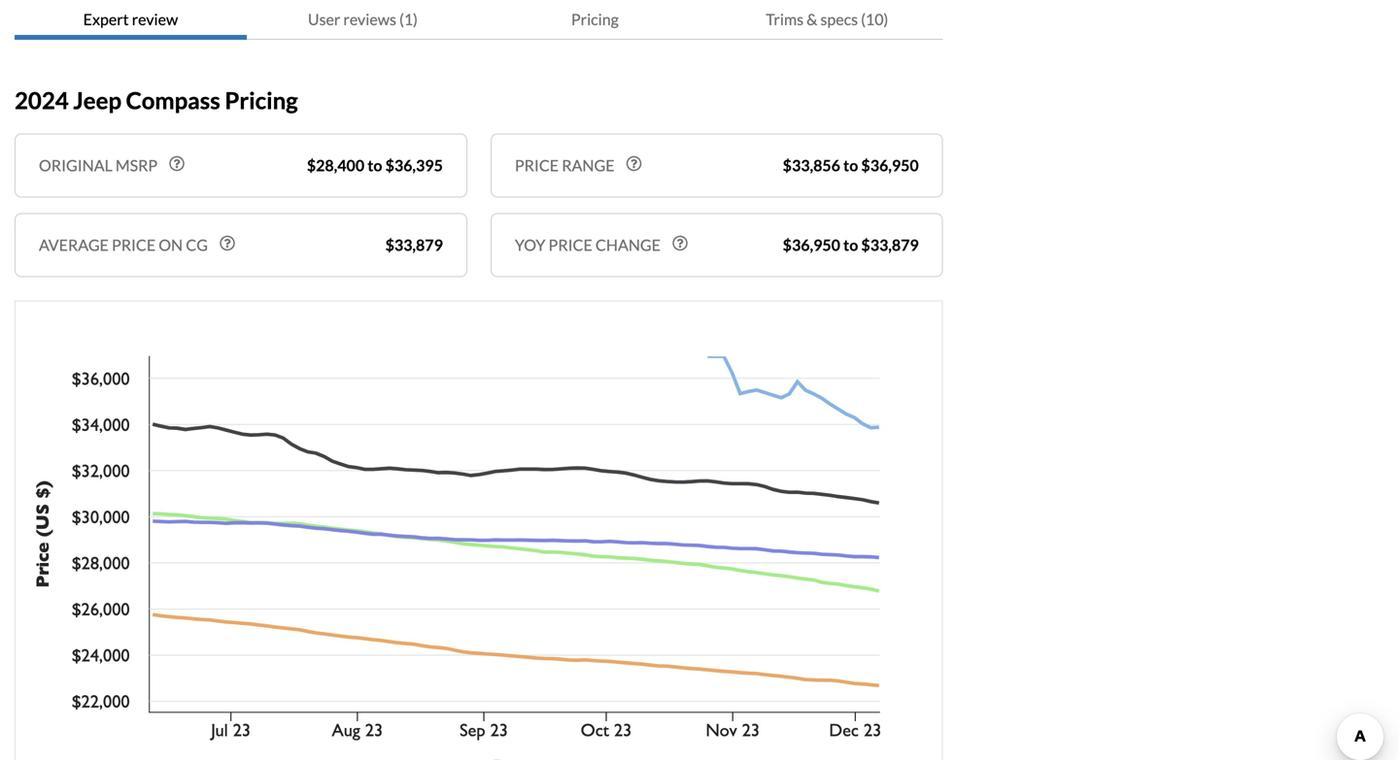 Task type: describe. For each thing, give the bounding box(es) containing it.
range
[[562, 156, 615, 175]]

2 $33,879 from the left
[[861, 236, 919, 255]]

on
[[159, 236, 183, 255]]

(1)
[[399, 10, 418, 29]]

yoy
[[515, 236, 546, 255]]

question circle image for price range
[[626, 156, 642, 172]]

jeep
[[73, 87, 121, 114]]

$36,950 to $33,879
[[783, 236, 919, 255]]

2024 jeep compass pricing
[[15, 87, 298, 114]]

user
[[308, 10, 340, 29]]

compass
[[126, 87, 220, 114]]

trims & specs (10)
[[766, 10, 888, 29]]

to for $28,400
[[367, 156, 382, 175]]

1 $33,879 from the left
[[385, 236, 443, 255]]

expert review tab
[[15, 0, 247, 40]]

user reviews (1) tab
[[247, 0, 479, 40]]

trims
[[766, 10, 804, 29]]

$36,395
[[385, 156, 443, 175]]

reviews
[[343, 10, 396, 29]]

original msrp
[[39, 156, 158, 175]]

trims & specs (10) tab
[[711, 0, 943, 40]]

&
[[807, 10, 818, 29]]

cg
[[186, 236, 208, 255]]

average price on cg
[[39, 236, 208, 255]]

(10)
[[861, 10, 888, 29]]

user reviews (1)
[[308, 10, 418, 29]]

pricing tab
[[479, 0, 711, 40]]



Task type: vqa. For each thing, say whether or not it's contained in the screenshot.
Choose File ...
no



Task type: locate. For each thing, give the bounding box(es) containing it.
0 horizontal spatial question circle image
[[626, 156, 642, 172]]

question circle image right change
[[672, 236, 688, 251]]

to right $33,856
[[843, 156, 858, 175]]

$33,856
[[783, 156, 840, 175]]

1 vertical spatial question circle image
[[220, 236, 235, 251]]

specs
[[821, 10, 858, 29]]

question circle image right range
[[626, 156, 642, 172]]

1 vertical spatial question circle image
[[672, 236, 688, 251]]

0 horizontal spatial pricing
[[225, 87, 298, 114]]

expert review
[[83, 10, 178, 29]]

tab list
[[15, 0, 943, 40]]

price for average
[[112, 236, 156, 255]]

0 vertical spatial question circle image
[[169, 156, 185, 172]]

to down $33,856 to $36,950
[[843, 236, 858, 255]]

average
[[39, 236, 109, 255]]

to for $33,856
[[843, 156, 858, 175]]

price range
[[515, 156, 615, 175]]

1 horizontal spatial question circle image
[[672, 236, 688, 251]]

0 vertical spatial $36,950
[[861, 156, 919, 175]]

pricing inside tab
[[571, 10, 619, 29]]

question circle image for original msrp
[[169, 156, 185, 172]]

question circle image
[[626, 156, 642, 172], [672, 236, 688, 251]]

price right yoy
[[549, 236, 593, 255]]

$36,950 down $33,856
[[783, 236, 840, 255]]

$36,950
[[861, 156, 919, 175], [783, 236, 840, 255]]

price left on
[[112, 236, 156, 255]]

$33,879
[[385, 236, 443, 255], [861, 236, 919, 255]]

1 horizontal spatial $33,879
[[861, 236, 919, 255]]

to for $36,950
[[843, 236, 858, 255]]

1 horizontal spatial $36,950
[[861, 156, 919, 175]]

0 horizontal spatial $33,879
[[385, 236, 443, 255]]

0 vertical spatial pricing
[[571, 10, 619, 29]]

to
[[367, 156, 382, 175], [843, 156, 858, 175], [843, 236, 858, 255]]

question circle image right msrp
[[169, 156, 185, 172]]

question circle image for average price on cg
[[220, 236, 235, 251]]

1 vertical spatial $36,950
[[783, 236, 840, 255]]

1 horizontal spatial price
[[549, 236, 593, 255]]

$33,856 to $36,950
[[783, 156, 919, 175]]

2024
[[15, 87, 69, 114]]

$33,879 down $36,395
[[385, 236, 443, 255]]

to right $28,400
[[367, 156, 382, 175]]

question circle image for yoy price change
[[672, 236, 688, 251]]

price
[[112, 236, 156, 255], [549, 236, 593, 255]]

$33,879 down $33,856 to $36,950
[[861, 236, 919, 255]]

$28,400
[[307, 156, 364, 175]]

1 horizontal spatial pricing
[[571, 10, 619, 29]]

expert
[[83, 10, 129, 29]]

0 horizontal spatial price
[[112, 236, 156, 255]]

pricing
[[571, 10, 619, 29], [225, 87, 298, 114]]

msrp
[[116, 156, 158, 175]]

0 horizontal spatial $36,950
[[783, 236, 840, 255]]

1 price from the left
[[112, 236, 156, 255]]

1 horizontal spatial question circle image
[[220, 236, 235, 251]]

2 price from the left
[[549, 236, 593, 255]]

0 vertical spatial question circle image
[[626, 156, 642, 172]]

original
[[39, 156, 113, 175]]

$36,950 right $33,856
[[861, 156, 919, 175]]

$28,400 to $36,395
[[307, 156, 443, 175]]

change
[[596, 236, 661, 255]]

0 horizontal spatial question circle image
[[169, 156, 185, 172]]

review
[[132, 10, 178, 29]]

price
[[515, 156, 559, 175]]

1 vertical spatial pricing
[[225, 87, 298, 114]]

price for yoy
[[549, 236, 593, 255]]

yoy price change
[[515, 236, 661, 255]]

tab list containing expert review
[[15, 0, 943, 40]]

question circle image right cg
[[220, 236, 235, 251]]

question circle image
[[169, 156, 185, 172], [220, 236, 235, 251]]



